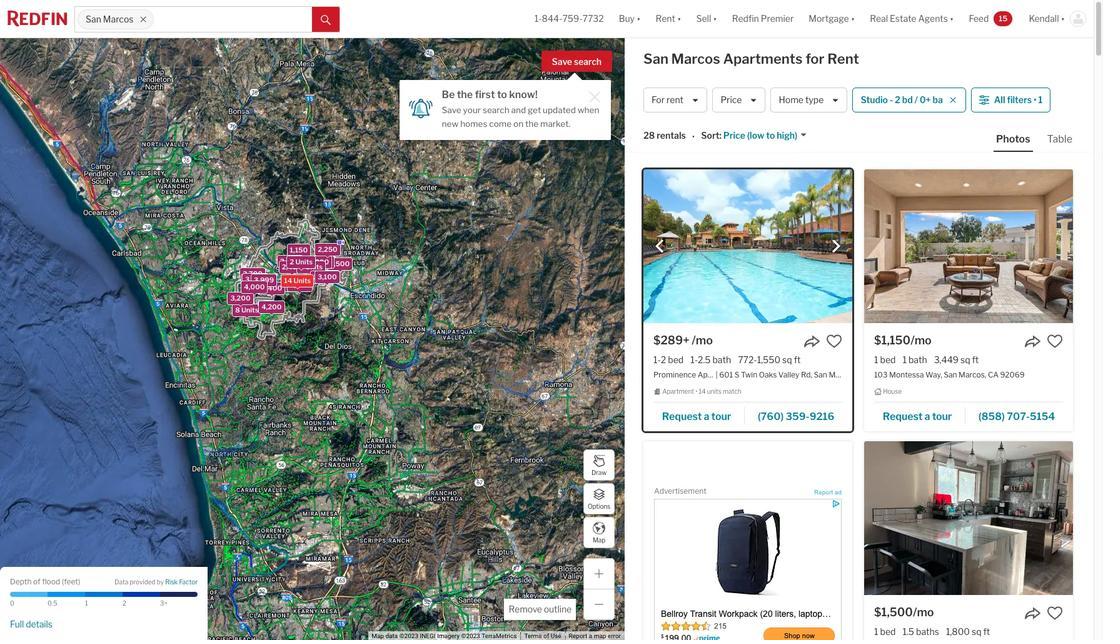 Task type: locate. For each thing, give the bounding box(es) containing it.
1 vertical spatial 1 bed
[[875, 627, 896, 637]]

2 right the -
[[895, 95, 901, 105]]

0 horizontal spatial the
[[457, 89, 473, 101]]

1 right filters
[[1039, 95, 1043, 105]]

1 horizontal spatial ca
[[989, 371, 999, 380]]

0 vertical spatial map
[[593, 537, 606, 544]]

1 horizontal spatial request a tour button
[[875, 407, 966, 425]]

map region
[[0, 0, 702, 641]]

map inside button
[[593, 537, 606, 544]]

1 horizontal spatial tour
[[933, 411, 952, 423]]

tour for $1,150 /mo
[[933, 411, 952, 423]]

0 vertical spatial 8 units
[[299, 262, 323, 271]]

favorite button image
[[827, 333, 843, 350], [1047, 606, 1064, 622]]

request for $289+
[[662, 411, 702, 423]]

1 horizontal spatial ft
[[973, 355, 979, 365]]

8
[[299, 262, 304, 271], [235, 306, 240, 314]]

ft right 1,800 on the bottom of page
[[984, 627, 991, 637]]

1 horizontal spatial ©2023
[[461, 633, 480, 640]]

▾ right sell
[[713, 13, 717, 24]]

2
[[895, 95, 901, 105], [308, 258, 312, 266], [290, 258, 294, 267], [661, 355, 667, 365], [123, 600, 126, 608]]

1 vertical spatial 3,200
[[230, 294, 250, 303]]

apartments down 1-2.5 bath
[[698, 371, 740, 380]]

ft right 3,449
[[973, 355, 979, 365]]

remove outline button
[[505, 599, 576, 621]]

apartments down redfin premier button
[[724, 51, 803, 67]]

1 vertical spatial of
[[544, 633, 549, 640]]

1 vertical spatial to
[[767, 130, 775, 141]]

0 vertical spatial to
[[497, 89, 507, 101]]

8 up 14 units
[[299, 262, 304, 271]]

0 vertical spatial the
[[457, 89, 473, 101]]

3,500
[[245, 275, 265, 284], [245, 276, 266, 285]]

sq right 1,800 on the bottom of page
[[972, 627, 982, 637]]

(858) 707-5154 link
[[966, 405, 1064, 427]]

bed
[[668, 355, 684, 365], [881, 355, 896, 365], [881, 627, 896, 637]]

rent
[[667, 95, 684, 105]]

come
[[490, 119, 512, 129]]

1,500 down 2,200
[[310, 272, 329, 281]]

0 horizontal spatial request
[[662, 411, 702, 423]]

1- for 2
[[654, 355, 661, 365]]

None search field
[[154, 7, 312, 32]]

1- up prominence apartments
[[691, 355, 698, 365]]

1 vertical spatial •
[[693, 131, 695, 142]]

2 horizontal spatial sq
[[972, 627, 982, 637]]

bed down the $1,500
[[881, 627, 896, 637]]

2 down 1,150 at left
[[290, 258, 294, 267]]

1-844-759-7732 link
[[535, 13, 604, 24]]

imagery
[[437, 633, 460, 640]]

report for report ad
[[815, 489, 833, 496]]

0 horizontal spatial tour
[[712, 411, 732, 423]]

1.5
[[903, 627, 915, 637]]

for rent
[[652, 95, 684, 105]]

1- up 'prominence'
[[654, 355, 661, 365]]

• for 28 rentals •
[[693, 131, 695, 142]]

kendall
[[1029, 13, 1060, 24]]

map down options
[[593, 537, 606, 544]]

photos button
[[994, 133, 1045, 152]]

▾ right agents
[[950, 13, 954, 24]]

2 down data
[[123, 600, 126, 608]]

2 1 bed from the top
[[875, 627, 896, 637]]

favorite button image
[[1047, 333, 1064, 350]]

rent right "buy ▾"
[[656, 13, 676, 24]]

2 request from the left
[[883, 411, 923, 423]]

favorite button checkbox for $289+ /mo
[[827, 333, 843, 350]]

0 horizontal spatial to
[[497, 89, 507, 101]]

1 up the montessa
[[903, 355, 907, 365]]

14 down 2,499
[[284, 276, 292, 285]]

save down 1-844-759-7732 "link"
[[552, 56, 572, 67]]

a for $1,150 /mo
[[925, 411, 931, 423]]

photo of 601 s twin oaks valley rd, san marcos, ca 92078 image
[[644, 170, 853, 323]]

table button
[[1045, 133, 1076, 151]]

apartments
[[724, 51, 803, 67], [698, 371, 740, 380]]

1 bed for $1,500 /mo
[[875, 627, 896, 637]]

▾ for rent ▾
[[678, 13, 682, 24]]

remove
[[509, 604, 542, 615]]

request down "house"
[[883, 411, 923, 423]]

1 bed up 92078
[[875, 355, 896, 365]]

• left sort
[[693, 131, 695, 142]]

1 horizontal spatial bath
[[909, 355, 928, 365]]

terms of use link
[[525, 633, 562, 640]]

1 horizontal spatial the
[[526, 119, 539, 129]]

2 horizontal spatial 1-
[[691, 355, 698, 365]]

▾ for kendall ▾
[[1062, 13, 1066, 24]]

sell ▾ button
[[697, 0, 717, 38]]

• inside 28 rentals •
[[693, 131, 695, 142]]

price
[[721, 95, 742, 105], [724, 130, 746, 141]]

apartment
[[663, 388, 695, 396]]

1 1 bed from the top
[[875, 355, 896, 365]]

1 bath from the left
[[713, 355, 732, 365]]

1 inside button
[[1039, 95, 1043, 105]]

8 units down 4,000
[[235, 306, 258, 314]]

bed up 92078
[[881, 355, 896, 365]]

2 units down 1,150 at left
[[290, 258, 313, 267]]

1 horizontal spatial sq
[[961, 355, 971, 365]]

buy ▾ button
[[612, 0, 649, 38]]

1 horizontal spatial save
[[552, 56, 572, 67]]

marcos for san marcos
[[103, 14, 134, 25]]

/mo
[[692, 334, 713, 347], [911, 334, 932, 347], [913, 606, 935, 619]]

terms of use
[[525, 633, 562, 640]]

/mo up 1 bath
[[911, 334, 932, 347]]

5 ▾ from the left
[[950, 13, 954, 24]]

•
[[1034, 95, 1037, 105], [693, 131, 695, 142], [696, 388, 698, 396]]

3 ▾ from the left
[[713, 13, 717, 24]]

• right filters
[[1034, 95, 1037, 105]]

2.5
[[698, 355, 711, 365]]

price right :
[[724, 130, 746, 141]]

your
[[463, 105, 481, 115]]

search inside save your search and get updated when new homes come on the market.
[[483, 105, 510, 115]]

save inside save your search and get updated when new homes come on the market.
[[442, 105, 462, 115]]

1 horizontal spatial rent
[[828, 51, 860, 67]]

14 left the units
[[699, 388, 706, 396]]

2,250
[[318, 245, 337, 254]]

a left map
[[589, 633, 593, 640]]

1- for 2.5
[[691, 355, 698, 365]]

9216
[[810, 411, 835, 423]]

request a tour button down "house"
[[875, 407, 966, 425]]

3,449 sq ft
[[935, 355, 979, 365]]

when
[[578, 105, 600, 115]]

/mo for $289+ /mo
[[692, 334, 713, 347]]

©2023 right data
[[400, 633, 419, 640]]

marcos, right rd,
[[829, 371, 857, 380]]

ad region
[[654, 500, 842, 641]]

tour down the units
[[712, 411, 732, 423]]

2 marcos, from the left
[[959, 371, 987, 380]]

3,200
[[247, 276, 267, 285], [230, 294, 250, 303]]

0 horizontal spatial save
[[442, 105, 462, 115]]

0 horizontal spatial ©2023
[[400, 633, 419, 640]]

be the first to know! dialog
[[400, 73, 611, 140]]

0 vertical spatial 8
[[299, 262, 304, 271]]

1 vertical spatial 8 units
[[235, 306, 258, 314]]

1 horizontal spatial request a tour
[[883, 411, 952, 423]]

0 horizontal spatial ca
[[859, 371, 869, 380]]

1 vertical spatial favorite button image
[[1047, 606, 1064, 622]]

san right rd,
[[814, 371, 828, 380]]

©2023 right imagery
[[461, 633, 480, 640]]

a down way,
[[925, 411, 931, 423]]

0+
[[920, 95, 931, 105]]

san left remove san marcos image
[[86, 14, 101, 25]]

1 horizontal spatial request
[[883, 411, 923, 423]]

1 horizontal spatial report
[[815, 489, 833, 496]]

1 vertical spatial map
[[372, 633, 384, 640]]

favorite button image for $1,500 /mo
[[1047, 606, 1064, 622]]

0 horizontal spatial bath
[[713, 355, 732, 365]]

0 horizontal spatial 8 units
[[235, 306, 258, 314]]

(low
[[748, 130, 765, 141]]

1 horizontal spatial map
[[593, 537, 606, 544]]

inegi
[[420, 633, 436, 640]]

1 bath
[[903, 355, 928, 365]]

save inside 'button'
[[552, 56, 572, 67]]

2 request a tour from the left
[[883, 411, 952, 423]]

1 vertical spatial 8
[[235, 306, 240, 314]]

2 horizontal spatial a
[[925, 411, 931, 423]]

price (low to high) button
[[722, 130, 808, 142]]

0 horizontal spatial request a tour
[[662, 411, 732, 423]]

▾ right the mortgage
[[851, 13, 855, 24]]

0 horizontal spatial •
[[693, 131, 695, 142]]

0 vertical spatial save
[[552, 56, 572, 67]]

sq right 3,449
[[961, 355, 971, 365]]

0 horizontal spatial 1,500
[[310, 272, 329, 281]]

2 2 units from the left
[[290, 258, 313, 267]]

2 inside button
[[895, 95, 901, 105]]

tour
[[712, 411, 732, 423], [933, 411, 952, 423]]

sq for $1,150 /mo
[[961, 355, 971, 365]]

sq for $1,500 /mo
[[972, 627, 982, 637]]

1 horizontal spatial a
[[704, 411, 710, 423]]

report for report a map error
[[569, 633, 588, 640]]

2 bath from the left
[[909, 355, 928, 365]]

options button
[[584, 484, 615, 515]]

to right first in the left of the page
[[497, 89, 507, 101]]

estate
[[890, 13, 917, 24]]

request a tour for $289+
[[662, 411, 732, 423]]

sell ▾
[[697, 13, 717, 24]]

2 units down 2,250
[[308, 258, 331, 266]]

0 horizontal spatial of
[[33, 577, 40, 587]]

1 horizontal spatial marcos
[[672, 51, 721, 67]]

0 vertical spatial marcos
[[103, 14, 134, 25]]

match
[[723, 388, 742, 396]]

3,000
[[244, 276, 265, 284]]

2,650
[[313, 273, 333, 282]]

units left 4,200
[[241, 306, 258, 314]]

1 vertical spatial search
[[483, 105, 510, 115]]

1 vertical spatial marcos
[[672, 51, 721, 67]]

0 vertical spatial favorite button image
[[827, 333, 843, 350]]

risk factor link
[[165, 579, 198, 588]]

2 tour from the left
[[933, 411, 952, 423]]

tour down 103 montessa way, san marcos, ca 92069
[[933, 411, 952, 423]]

1 request a tour button from the left
[[654, 407, 745, 425]]

1 request from the left
[[662, 411, 702, 423]]

request down apartment
[[662, 411, 702, 423]]

redfin premier
[[732, 13, 794, 24]]

-
[[890, 95, 894, 105]]

| 601 s twin oaks valley rd, san marcos, ca 92078
[[716, 371, 895, 380]]

ca left 92069
[[989, 371, 999, 380]]

1 vertical spatial report
[[569, 633, 588, 640]]

0 vertical spatial rent
[[656, 13, 676, 24]]

14 units
[[284, 276, 311, 285]]

1 horizontal spatial 1-
[[654, 355, 661, 365]]

0 horizontal spatial 14
[[284, 276, 292, 285]]

0 horizontal spatial favorite button image
[[827, 333, 843, 350]]

2 horizontal spatial ft
[[984, 627, 991, 637]]

8 units up 2,650
[[299, 262, 323, 271]]

1 bed down the $1,500
[[875, 627, 896, 637]]

▾ left sell
[[678, 13, 682, 24]]

bath up the 601
[[713, 355, 732, 365]]

to right '(low'
[[767, 130, 775, 141]]

/mo up the 2.5
[[692, 334, 713, 347]]

0 horizontal spatial report
[[569, 633, 588, 640]]

1 vertical spatial save
[[442, 105, 462, 115]]

next button image
[[830, 240, 843, 253]]

montessa
[[890, 371, 924, 380]]

factor
[[179, 579, 198, 586]]

report left map
[[569, 633, 588, 640]]

report left ad
[[815, 489, 833, 496]]

bd
[[903, 95, 913, 105]]

ft up | 601 s twin oaks valley rd, san marcos, ca 92078 in the bottom right of the page
[[794, 355, 801, 365]]

rentals
[[657, 130, 686, 141]]

0 horizontal spatial map
[[372, 633, 384, 640]]

0 vertical spatial 1 bed
[[875, 355, 896, 365]]

1 vertical spatial 14
[[699, 388, 706, 396]]

map left data
[[372, 633, 384, 640]]

1 horizontal spatial favorite button image
[[1047, 606, 1064, 622]]

data
[[115, 579, 128, 586]]

1 ▾ from the left
[[637, 13, 641, 24]]

6 ▾ from the left
[[1062, 13, 1066, 24]]

of for depth
[[33, 577, 40, 587]]

8 left 4,200
[[235, 306, 240, 314]]

2 ▾ from the left
[[678, 13, 682, 24]]

the right be
[[457, 89, 473, 101]]

2 request a tour button from the left
[[875, 407, 966, 425]]

1,500
[[330, 259, 350, 268], [310, 272, 329, 281]]

baths
[[917, 627, 940, 637]]

marcos, down 3,449 sq ft
[[959, 371, 987, 380]]

map
[[593, 537, 606, 544], [372, 633, 384, 640]]

tour for $289+ /mo
[[712, 411, 732, 423]]

0 vertical spatial report
[[815, 489, 833, 496]]

0 vertical spatial search
[[574, 56, 602, 67]]

save up new
[[442, 105, 462, 115]]

1 horizontal spatial marcos,
[[959, 371, 987, 380]]

1 vertical spatial price
[[724, 130, 746, 141]]

market.
[[541, 119, 571, 129]]

favorite button checkbox
[[827, 333, 843, 350], [1047, 333, 1064, 350], [1047, 606, 1064, 622]]

price inside 'button'
[[721, 95, 742, 105]]

0 vertical spatial 14
[[284, 276, 292, 285]]

/mo up the 1.5 baths at the bottom of page
[[913, 606, 935, 619]]

1,500 up 3,100
[[330, 259, 350, 268]]

ft for $1,150 /mo
[[973, 355, 979, 365]]

sq up valley
[[783, 355, 793, 365]]

4 ▾ from the left
[[851, 13, 855, 24]]

0 vertical spatial of
[[33, 577, 40, 587]]

ca left the 103
[[859, 371, 869, 380]]

terms
[[525, 633, 542, 640]]

5154
[[1031, 411, 1056, 423]]

san
[[86, 14, 101, 25], [644, 51, 669, 67], [814, 371, 828, 380], [944, 371, 958, 380]]

search up come
[[483, 105, 510, 115]]

of left use
[[544, 633, 549, 640]]

1 vertical spatial the
[[526, 119, 539, 129]]

units down 2,250
[[314, 258, 331, 266]]

359-
[[786, 411, 810, 423]]

0 horizontal spatial marcos
[[103, 14, 134, 25]]

request a tour down apartment • 14 units match
[[662, 411, 732, 423]]

the right on
[[526, 119, 539, 129]]

search down 7732
[[574, 56, 602, 67]]

0 horizontal spatial rent
[[656, 13, 676, 24]]

1 request a tour from the left
[[662, 411, 732, 423]]

0 horizontal spatial 1-
[[535, 13, 542, 24]]

buy ▾
[[619, 13, 641, 24]]

favorite button checkbox for $1,150 /mo
[[1047, 333, 1064, 350]]

1 tour from the left
[[712, 411, 732, 423]]

103
[[875, 371, 888, 380]]

prominence apartments
[[654, 371, 740, 380]]

rent ▾
[[656, 13, 682, 24]]

buy
[[619, 13, 635, 24]]

request a tour button for $1,150
[[875, 407, 966, 425]]

marcos down sell
[[672, 51, 721, 67]]

2 vertical spatial •
[[696, 388, 698, 396]]

bath up the montessa
[[909, 355, 928, 365]]

ft
[[794, 355, 801, 365], [973, 355, 979, 365], [984, 627, 991, 637]]

0 horizontal spatial search
[[483, 105, 510, 115]]

(760) 359-9216 link
[[745, 405, 843, 427]]

marcos left remove san marcos image
[[103, 14, 134, 25]]

1 ca from the left
[[859, 371, 869, 380]]

0 horizontal spatial marcos,
[[829, 371, 857, 380]]

of left flood
[[33, 577, 40, 587]]

price inside button
[[724, 130, 746, 141]]

▾ for buy ▾
[[637, 13, 641, 24]]

valley
[[779, 371, 800, 380]]

marcos,
[[829, 371, 857, 380], [959, 371, 987, 380]]

report inside report ad button
[[815, 489, 833, 496]]

kendall ▾
[[1029, 13, 1066, 24]]

▾ right "kendall"
[[1062, 13, 1066, 24]]

and
[[512, 105, 526, 115]]

1 horizontal spatial of
[[544, 633, 549, 640]]

price up :
[[721, 95, 742, 105]]

• down prominence apartments
[[696, 388, 698, 396]]

1 horizontal spatial to
[[767, 130, 775, 141]]

to
[[497, 89, 507, 101], [767, 130, 775, 141]]

all filters • 1
[[995, 95, 1043, 105]]

0 vertical spatial •
[[1034, 95, 1037, 105]]

0 vertical spatial 1,500
[[330, 259, 350, 268]]

▾ right 'buy'
[[637, 13, 641, 24]]

• inside all filters • 1 button
[[1034, 95, 1037, 105]]

a
[[704, 411, 710, 423], [925, 411, 931, 423], [589, 633, 593, 640]]

2 horizontal spatial •
[[1034, 95, 1037, 105]]

/mo for $1,150 /mo
[[911, 334, 932, 347]]

0 horizontal spatial request a tour button
[[654, 407, 745, 425]]

rent right for
[[828, 51, 860, 67]]

apartment • 14 units match
[[663, 388, 742, 396]]

request a tour button down apartment • 14 units match
[[654, 407, 745, 425]]

of
[[33, 577, 40, 587], [544, 633, 549, 640]]

1- left 759-
[[535, 13, 542, 24]]

0 vertical spatial price
[[721, 95, 742, 105]]

1-
[[535, 13, 542, 24], [654, 355, 661, 365], [691, 355, 698, 365]]

search inside 'button'
[[574, 56, 602, 67]]

request a tour down "house"
[[883, 411, 952, 423]]

(760)
[[758, 411, 784, 423]]

1 horizontal spatial search
[[574, 56, 602, 67]]

a down apartment • 14 units match
[[704, 411, 710, 423]]

high)
[[777, 130, 798, 141]]



Task type: vqa. For each thing, say whether or not it's contained in the screenshot.
VALLEY at the right bottom of the page
yes



Task type: describe. For each thing, give the bounding box(es) containing it.
2,200
[[309, 257, 329, 266]]

2,499
[[282, 262, 302, 271]]

2,700
[[243, 270, 262, 278]]

1 right 0.5 on the left
[[85, 600, 88, 608]]

(
[[62, 577, 64, 587]]

1 up the 103
[[875, 355, 879, 365]]

favorite button image for $289+ /mo
[[827, 333, 843, 350]]

1 horizontal spatial 14
[[699, 388, 706, 396]]

price for price (low to high)
[[724, 130, 746, 141]]

bed for $1,500
[[881, 627, 896, 637]]

1-2 bed
[[654, 355, 684, 365]]

sell ▾ button
[[689, 0, 725, 38]]

4,200
[[261, 303, 282, 311]]

sell
[[697, 13, 712, 24]]

remove san marcos image
[[140, 16, 147, 23]]

map for map
[[593, 537, 606, 544]]

1 bed for $1,150 /mo
[[875, 355, 896, 365]]

2,935
[[290, 280, 309, 289]]

of for terms
[[544, 633, 549, 640]]

prominence
[[654, 371, 696, 380]]

(760) 359-9216
[[758, 411, 835, 423]]

2 ©2023 from the left
[[461, 633, 480, 640]]

1.5 baths
[[903, 627, 940, 637]]

/
[[915, 95, 918, 105]]

for
[[806, 51, 825, 67]]

options
[[588, 503, 611, 510]]

14 inside 'map' region
[[284, 276, 292, 285]]

1 vertical spatial apartments
[[698, 371, 740, 380]]

rd,
[[801, 371, 813, 380]]

by
[[157, 579, 164, 586]]

bed up 'prominence'
[[668, 355, 684, 365]]

google image
[[3, 624, 44, 641]]

ft for $1,500 /mo
[[984, 627, 991, 637]]

home type button
[[771, 88, 848, 113]]

studio
[[861, 95, 888, 105]]

oaks
[[759, 371, 777, 380]]

for rent button
[[644, 88, 708, 113]]

28
[[644, 130, 655, 141]]

0 horizontal spatial sq
[[783, 355, 793, 365]]

submit search image
[[321, 15, 331, 25]]

0 vertical spatial apartments
[[724, 51, 803, 67]]

0 horizontal spatial 8
[[235, 306, 240, 314]]

units down 2,499
[[293, 276, 311, 285]]

4,000
[[244, 282, 265, 291]]

$1,500
[[875, 606, 913, 619]]

15
[[999, 14, 1008, 23]]

twin
[[741, 371, 758, 380]]

▾ inside "link"
[[950, 13, 954, 24]]

units
[[708, 388, 722, 396]]

feet
[[64, 577, 78, 587]]

real estate agents ▾ button
[[863, 0, 962, 38]]

1 horizontal spatial 8 units
[[299, 262, 323, 271]]

0 horizontal spatial a
[[589, 633, 593, 640]]

request for $1,150
[[883, 411, 923, 423]]

0 horizontal spatial ft
[[794, 355, 801, 365]]

s
[[735, 371, 740, 380]]

report a map error
[[569, 633, 621, 640]]

1 2 units from the left
[[308, 258, 331, 266]]

1- for 844-
[[535, 13, 542, 24]]

depth
[[10, 577, 32, 587]]

mortgage ▾ button
[[802, 0, 863, 38]]

to inside price (low to high) button
[[767, 130, 775, 141]]

92078
[[871, 371, 895, 380]]

type
[[806, 95, 824, 105]]

a for $289+ /mo
[[704, 411, 710, 423]]

new
[[442, 119, 459, 129]]

price (low to high)
[[724, 130, 798, 141]]

san up for
[[644, 51, 669, 67]]

homes
[[461, 119, 488, 129]]

$1,500 /mo
[[875, 606, 935, 619]]

2 up 'prominence'
[[661, 355, 667, 365]]

the inside save your search and get updated when new homes come on the market.
[[526, 119, 539, 129]]

1 horizontal spatial •
[[696, 388, 698, 396]]

outline
[[544, 604, 572, 615]]

remove studio - 2 bd / 0+ ba image
[[950, 96, 957, 104]]

to inside be the first to know! dialog
[[497, 89, 507, 101]]

rent inside dropdown button
[[656, 13, 676, 24]]

report ad
[[815, 489, 842, 496]]

• for all filters • 1
[[1034, 95, 1037, 105]]

save for save your search and get updated when new homes come on the market.
[[442, 105, 462, 115]]

photo of 1134 adele ln, san marcos, ca 92078 image
[[865, 442, 1074, 595]]

2 right 2,499
[[308, 258, 312, 266]]

units down 1,150 at left
[[295, 258, 313, 267]]

error
[[608, 633, 621, 640]]

759-
[[563, 13, 583, 24]]

full
[[10, 619, 24, 630]]

marcos for san marcos apartments for rent
[[672, 51, 721, 67]]

▾ for mortgage ▾
[[851, 13, 855, 24]]

filters
[[1008, 95, 1032, 105]]

map for map data ©2023 inegi  imagery ©2023 terrametrics
[[372, 633, 384, 640]]

1,550
[[757, 355, 781, 365]]

sort :
[[702, 130, 722, 141]]

7732
[[583, 13, 604, 24]]

sort
[[702, 130, 720, 141]]

0.5
[[48, 600, 57, 608]]

favorite button checkbox for $1,500 /mo
[[1047, 606, 1064, 622]]

1 vertical spatial 1,500
[[310, 272, 329, 281]]

mortgage ▾
[[809, 13, 855, 24]]

be
[[442, 89, 455, 101]]

real estate agents ▾
[[870, 13, 954, 24]]

map button
[[584, 517, 615, 549]]

|
[[716, 371, 718, 380]]

san down 3,449
[[944, 371, 958, 380]]

0 vertical spatial 3,200
[[247, 276, 267, 285]]

full details button
[[10, 619, 53, 631]]

request a tour for $1,150
[[883, 411, 952, 423]]

ba
[[933, 95, 943, 105]]

save search
[[552, 56, 602, 67]]

rent ▾ button
[[656, 0, 682, 38]]

advertisement
[[654, 487, 707, 496]]

▾ for sell ▾
[[713, 13, 717, 24]]

feed
[[969, 13, 989, 24]]

1 horizontal spatial 8
[[299, 262, 304, 271]]

bed for $1,150
[[881, 355, 896, 365]]

2 ca from the left
[[989, 371, 999, 380]]

terrametrics
[[482, 633, 517, 640]]

previous button image
[[654, 240, 666, 253]]

(858) 707-5154
[[979, 411, 1056, 423]]

2,495
[[280, 257, 300, 266]]

1 marcos, from the left
[[829, 371, 857, 380]]

price for price
[[721, 95, 742, 105]]

request a tour button for $289+
[[654, 407, 745, 425]]

1-844-759-7732
[[535, 13, 604, 24]]

1 down the $1,500
[[875, 627, 879, 637]]

photo of 103 montessa way, san marcos, ca 92069 image
[[865, 170, 1074, 323]]

1 ©2023 from the left
[[400, 633, 419, 640]]

report a map error link
[[569, 633, 621, 640]]

3,100
[[317, 273, 337, 281]]

1 horizontal spatial 1,500
[[330, 259, 350, 268]]

92069
[[1001, 371, 1025, 380]]

707-
[[1008, 411, 1031, 423]]

/mo for $1,500 /mo
[[913, 606, 935, 619]]

premier
[[761, 13, 794, 24]]

units up 2,650
[[305, 262, 323, 271]]

1 vertical spatial rent
[[828, 51, 860, 67]]

san marcos
[[86, 14, 134, 25]]

photos
[[997, 133, 1031, 145]]

all filters • 1 button
[[972, 88, 1051, 113]]

save for save search
[[552, 56, 572, 67]]

san marcos apartments for rent
[[644, 51, 860, 67]]

first
[[475, 89, 495, 101]]

use
[[551, 633, 562, 640]]

provided
[[130, 579, 156, 586]]



